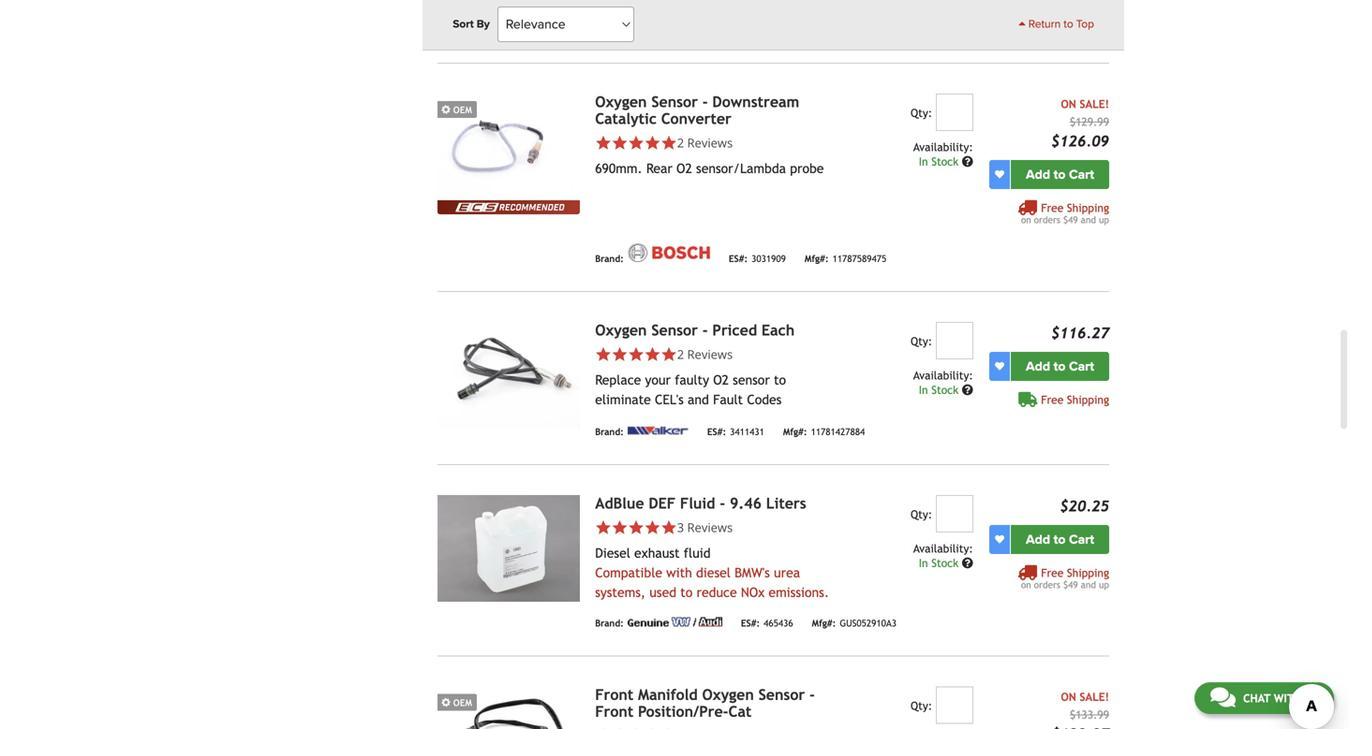 Task type: vqa. For each thing, say whether or not it's contained in the screenshot.
ES#2938645 - ATD5478 - Master Flaring and Tubing Tool Set - This great set does all the popular flares - ATD Tools - Audi BMW Volkswagen Mercedes Benz Porsche image
no



Task type: describe. For each thing, give the bounding box(es) containing it.
in stock for on sale!
[[919, 155, 962, 168]]

add to wish list image
[[995, 535, 1005, 545]]

1 shipping from the top
[[1067, 201, 1109, 214]]

with inside diesel exhaust fluid compatible with diesel bmw's urea systems, used to reduce nox emissions.
[[666, 566, 692, 581]]

fluid
[[680, 495, 715, 512]]

2 $49 from the top
[[1063, 580, 1078, 591]]

to inside diesel exhaust fluid compatible with diesel bmw's urea systems, used to reduce nox emissions.
[[681, 585, 693, 600]]

codes
[[747, 392, 782, 407]]

stock for on sale!
[[932, 155, 959, 168]]

gus052910a3
[[840, 618, 897, 629]]

with inside "chat with us" link
[[1274, 692, 1302, 706]]

in for adblue def fluid - 9.46 liters
[[919, 557, 928, 570]]

2 vertical spatial and
[[1081, 580, 1096, 591]]

2 for downstream
[[677, 134, 684, 151]]

converter
[[661, 110, 732, 127]]

schwaben - corporate logo image
[[628, 22, 684, 34]]

cel's
[[655, 392, 684, 407]]

1 free shipping on orders $49 and up from the top
[[1021, 201, 1109, 225]]

add to cart for $20.25
[[1026, 532, 1094, 548]]

bmw's
[[735, 566, 770, 581]]

replace
[[595, 373, 641, 388]]

1 orders from the top
[[1034, 214, 1061, 225]]

sale! for on sale! $129.99 $126.09
[[1080, 97, 1109, 110]]

diesel
[[696, 566, 731, 581]]

free shipping
[[1041, 393, 1109, 406]]

3 shipping from the top
[[1067, 567, 1109, 580]]

availability: for $116.27
[[913, 369, 973, 382]]

- left priced
[[703, 322, 708, 339]]

4 qty: from the top
[[911, 700, 933, 713]]

2 reviews link down priced
[[595, 346, 837, 363]]

es#3031909 - 11787589475 - oxygen sensor - downstream catalytic converter - 690mm. rear o2 sensor/lambda probe - bosch - bmw image
[[438, 93, 580, 200]]

manifold
[[638, 687, 698, 704]]

3 reviews
[[677, 519, 733, 536]]

adblue
[[595, 495, 644, 512]]

2 free from the top
[[1041, 393, 1064, 406]]

and inside replace your faulty o2 sensor to eliminate cel's and fault codes
[[688, 392, 709, 407]]

us
[[1305, 692, 1318, 706]]

to up free shipping
[[1054, 359, 1066, 375]]

availability: for $20.25
[[913, 542, 973, 555]]

$129.99
[[1070, 115, 1109, 128]]

front manifold oxygen sensor - front position/pre-cat link
[[595, 687, 815, 721]]

2 reviews link down the converter
[[677, 134, 733, 151]]

caret up image
[[1019, 18, 1026, 29]]

urea
[[774, 566, 800, 581]]

question circle image for on sale!
[[962, 156, 973, 167]]

each
[[762, 322, 795, 339]]

2 reviews for priced
[[677, 346, 733, 363]]

used
[[650, 585, 677, 600]]

add to cart for $116.27
[[1026, 359, 1094, 375]]

sensor inside front manifold oxygen sensor - front position/pre-cat
[[759, 687, 805, 704]]

2 front from the top
[[595, 704, 634, 721]]

sort by
[[453, 17, 490, 31]]

return to top link
[[1019, 16, 1094, 33]]

1 add from the top
[[1026, 167, 1050, 183]]

chat
[[1243, 692, 1271, 706]]

sensor/lambda
[[696, 161, 786, 176]]

sensor for priced
[[652, 322, 698, 339]]

mfg#: 11781427884
[[783, 427, 865, 438]]

o2 inside replace your faulty o2 sensor to eliminate cel's and fault codes
[[713, 373, 729, 388]]

qty: for adblue def fluid - 9.46 liters
[[911, 508, 933, 521]]

to down $126.09
[[1054, 167, 1066, 183]]

diesel
[[595, 546, 631, 561]]

ecs tuning recommends this product. image
[[438, 200, 580, 214]]

3 free from the top
[[1041, 567, 1064, 580]]

oxygen sensor - downstream catalytic converter link
[[595, 93, 800, 127]]

def
[[649, 495, 676, 512]]

1 3 reviews link from the left
[[595, 519, 837, 536]]

sensor
[[733, 373, 770, 388]]

qty: for oxygen sensor - priced each
[[911, 335, 933, 348]]

oxygen sensor - downstream catalytic converter
[[595, 93, 800, 127]]

question circle image
[[962, 558, 973, 569]]

2 3 reviews link from the left
[[677, 519, 733, 536]]

walker - corporate logo image
[[628, 426, 689, 436]]

eliminate
[[595, 392, 651, 407]]

return to top
[[1026, 17, 1094, 31]]

es#: 3411431
[[707, 427, 765, 438]]

0 vertical spatial and
[[1081, 214, 1096, 225]]

reviews for priced
[[687, 346, 733, 363]]

genuine volkswagen audi - corporate logo image
[[628, 618, 722, 627]]

mfg#: gus052910a3
[[812, 618, 897, 629]]

probe
[[790, 161, 824, 176]]

1 add to cart from the top
[[1026, 167, 1094, 183]]

your
[[645, 373, 671, 388]]

2 on from the top
[[1021, 580, 1031, 591]]

question circle image for $116.27
[[962, 384, 973, 396]]

cart for $20.25
[[1069, 532, 1094, 548]]

replace your faulty o2 sensor to eliminate cel's and fault codes
[[595, 373, 786, 407]]

es#: 3031909
[[729, 253, 786, 264]]

on sale! $129.99 $126.09
[[1051, 97, 1109, 150]]

priced
[[713, 322, 757, 339]]

1 up from the top
[[1099, 214, 1109, 225]]

$126.09
[[1051, 132, 1109, 150]]

3031909
[[752, 253, 786, 264]]

2 for priced
[[677, 346, 684, 363]]

on sale!
[[1061, 691, 1109, 704]]

diesel exhaust fluid compatible with diesel bmw's urea systems, used to reduce nox emissions.
[[595, 546, 829, 600]]

es#3411431 - 11781427884 - oxygen sensor - priced each - replace your faulty o2 sensor to eliminate cel's and fault codes - walker - bmw image
[[438, 322, 580, 429]]

add to cart button for $116.27
[[1011, 352, 1109, 381]]

cart for $116.27
[[1069, 359, 1094, 375]]

$116.27
[[1051, 324, 1109, 342]]

2 orders from the top
[[1034, 580, 1061, 591]]

rear
[[646, 161, 673, 176]]

$20.25
[[1060, 498, 1109, 515]]

oxygen sensor - priced each link
[[595, 322, 795, 339]]

to inside return to top link
[[1064, 17, 1074, 31]]

adblue def fluid - 9.46 liters link
[[595, 495, 806, 512]]

in stock for $116.27
[[919, 384, 962, 397]]



Task type: locate. For each thing, give the bounding box(es) containing it.
2 up from the top
[[1099, 580, 1109, 591]]

oxygen up replace
[[595, 322, 647, 339]]

2 qty: from the top
[[911, 335, 933, 348]]

3 reviews link down 'adblue def fluid - 9.46 liters' link
[[677, 519, 733, 536]]

1 vertical spatial 2
[[677, 346, 684, 363]]

star image
[[595, 135, 612, 151], [644, 135, 661, 151], [661, 135, 677, 151], [612, 347, 628, 363], [628, 347, 644, 363], [595, 520, 612, 536], [628, 520, 644, 536]]

0 vertical spatial cart
[[1069, 167, 1094, 183]]

2 vertical spatial add
[[1026, 532, 1050, 548]]

sale! for on sale!
[[1080, 691, 1109, 704]]

3 reviews from the top
[[687, 519, 733, 536]]

2 2 from the top
[[677, 346, 684, 363]]

1 horizontal spatial o2
[[713, 373, 729, 388]]

1 $49 from the top
[[1063, 214, 1078, 225]]

on up $129.99
[[1061, 97, 1076, 110]]

- left downstream
[[703, 93, 708, 110]]

2 add to cart from the top
[[1026, 359, 1094, 375]]

reviews up 690mm. rear o2 sensor/lambda probe
[[687, 134, 733, 151]]

mfg#: for converter
[[805, 253, 829, 264]]

3 in stock from the top
[[919, 557, 962, 570]]

2 vertical spatial free
[[1041, 567, 1064, 580]]

2 shipping from the top
[[1067, 393, 1109, 406]]

1 vertical spatial orders
[[1034, 580, 1061, 591]]

up
[[1099, 214, 1109, 225], [1099, 580, 1109, 591]]

add to cart
[[1026, 167, 1094, 183], [1026, 359, 1094, 375], [1026, 532, 1094, 548]]

0 vertical spatial mfg#:
[[805, 253, 829, 264]]

0 vertical spatial sale!
[[1080, 97, 1109, 110]]

free shipping on orders $49 and up down $126.09
[[1021, 201, 1109, 225]]

cart
[[1069, 167, 1094, 183], [1069, 359, 1094, 375], [1069, 532, 1094, 548]]

reviews
[[687, 134, 733, 151], [687, 346, 733, 363], [687, 519, 733, 536]]

2
[[677, 134, 684, 151], [677, 346, 684, 363]]

reduce
[[697, 585, 737, 600]]

on inside on sale! $129.99 $126.09
[[1061, 97, 1076, 110]]

to down $20.25
[[1054, 532, 1066, 548]]

0 vertical spatial stock
[[932, 155, 959, 168]]

2 down the converter
[[677, 134, 684, 151]]

es#3031886 - 11781743994 - front manifold oxygen sensor - front position/pre-cat - located in the front position of the exhaust manifold for cylinders 1-3 on the s54 engine - bosch - bmw image
[[438, 687, 580, 730]]

$133.99
[[1070, 709, 1109, 722]]

1 free from the top
[[1041, 201, 1064, 214]]

oxygen up 690mm.
[[595, 93, 647, 110]]

up down $20.25
[[1099, 580, 1109, 591]]

3 add to cart from the top
[[1026, 532, 1094, 548]]

shipping down $20.25
[[1067, 567, 1109, 580]]

1 vertical spatial sensor
[[652, 322, 698, 339]]

2 vertical spatial cart
[[1069, 532, 1094, 548]]

0 horizontal spatial o2
[[677, 161, 692, 176]]

oxygen for oxygen sensor - priced each
[[595, 322, 647, 339]]

1 availability: from the top
[[913, 140, 973, 153]]

2 reviews
[[677, 134, 733, 151], [677, 346, 733, 363]]

0 vertical spatial in stock
[[919, 155, 962, 168]]

1 brand: from the top
[[595, 25, 624, 36]]

2 vertical spatial shipping
[[1067, 567, 1109, 580]]

1 vertical spatial $49
[[1063, 580, 1078, 591]]

2 availability: from the top
[[913, 369, 973, 382]]

0 vertical spatial orders
[[1034, 214, 1061, 225]]

1 vertical spatial add
[[1026, 359, 1050, 375]]

stock for $20.25
[[932, 557, 959, 570]]

1 front from the top
[[595, 687, 634, 704]]

chat with us link
[[1195, 683, 1334, 715]]

faulty
[[675, 373, 709, 388]]

11787589475
[[833, 253, 887, 264]]

3 add from the top
[[1026, 532, 1050, 548]]

question circle image
[[962, 156, 973, 167], [962, 384, 973, 396]]

0 vertical spatial free shipping on orders $49 and up
[[1021, 201, 1109, 225]]

add to cart button down $20.25
[[1011, 525, 1109, 555]]

2 free shipping on orders $49 and up from the top
[[1021, 567, 1109, 591]]

position/pre-
[[638, 704, 729, 721]]

None number field
[[936, 93, 973, 131], [936, 322, 973, 360], [936, 495, 973, 533], [936, 687, 973, 725], [936, 93, 973, 131], [936, 322, 973, 360], [936, 495, 973, 533], [936, 687, 973, 725]]

brand: left bosch - corporate logo
[[595, 253, 624, 264]]

2 vertical spatial in stock
[[919, 557, 962, 570]]

on for on sale!
[[1061, 691, 1076, 704]]

1 vertical spatial in stock
[[919, 384, 962, 397]]

sensor right cat
[[759, 687, 805, 704]]

0 vertical spatial on
[[1021, 214, 1031, 225]]

1 2 from the top
[[677, 134, 684, 151]]

return
[[1029, 17, 1061, 31]]

2 2 reviews from the top
[[677, 346, 733, 363]]

in for oxygen sensor - downstream catalytic converter
[[919, 155, 928, 168]]

and down faulty
[[688, 392, 709, 407]]

exhaust
[[634, 546, 680, 561]]

0 vertical spatial availability:
[[913, 140, 973, 153]]

2 add to cart button from the top
[[1011, 352, 1109, 381]]

add to wish list image
[[995, 170, 1005, 179], [995, 362, 1005, 371]]

mfg#: left 11781427884
[[783, 427, 807, 438]]

compatible
[[595, 566, 662, 581]]

bosch - corporate logo image
[[628, 243, 710, 262]]

0 vertical spatial $49
[[1063, 214, 1078, 225]]

- inside front manifold oxygen sensor - front position/pre-cat
[[810, 687, 815, 704]]

in stock for $20.25
[[919, 557, 962, 570]]

465436
[[764, 618, 793, 629]]

690mm.
[[595, 161, 642, 176]]

es#: left '465436'
[[741, 618, 760, 629]]

1 vertical spatial mfg#:
[[783, 427, 807, 438]]

es#: for converter
[[729, 253, 748, 264]]

0 vertical spatial shipping
[[1067, 201, 1109, 214]]

3 availability: from the top
[[913, 542, 973, 555]]

3 reviews link down adblue def fluid - 9.46 liters
[[595, 519, 837, 536]]

3 brand: from the top
[[595, 427, 624, 438]]

es#: 465436
[[741, 618, 793, 629]]

0 vertical spatial with
[[666, 566, 692, 581]]

stock
[[932, 155, 959, 168], [932, 384, 959, 397], [932, 557, 959, 570]]

on
[[1061, 97, 1076, 110], [1061, 691, 1076, 704]]

cart down $126.09
[[1069, 167, 1094, 183]]

2 cart from the top
[[1069, 359, 1094, 375]]

- left 9.46
[[720, 495, 725, 512]]

es#: left 3411431
[[707, 427, 726, 438]]

add to cart button for $20.25
[[1011, 525, 1109, 555]]

3411431
[[730, 427, 765, 438]]

2 in stock from the top
[[919, 384, 962, 397]]

brand: for oxygen sensor - priced each
[[595, 427, 624, 438]]

3 add to cart button from the top
[[1011, 525, 1109, 555]]

sale! up $129.99
[[1080, 97, 1109, 110]]

2 vertical spatial add to cart button
[[1011, 525, 1109, 555]]

2 brand: from the top
[[595, 253, 624, 264]]

0 vertical spatial on
[[1061, 97, 1076, 110]]

1 vertical spatial question circle image
[[962, 384, 973, 396]]

2 vertical spatial stock
[[932, 557, 959, 570]]

free shipping on orders $49 and up down $20.25
[[1021, 567, 1109, 591]]

sensor for downstream
[[652, 93, 698, 110]]

on up $133.99
[[1061, 691, 1076, 704]]

add to cart button up free shipping
[[1011, 352, 1109, 381]]

o2 up fault at the right of the page
[[713, 373, 729, 388]]

0 horizontal spatial with
[[666, 566, 692, 581]]

oxygen inside front manifold oxygen sensor - front position/pre-cat
[[702, 687, 754, 704]]

es#465436 - gus052910a3 - adblue def fluid - 9.46 liters - diesel exhaust fluid - genuine volkswagen audi - audi bmw volkswagen mercedes benz image
[[438, 495, 580, 602]]

with up 'used'
[[666, 566, 692, 581]]

qty:
[[911, 106, 933, 119], [911, 335, 933, 348], [911, 508, 933, 521], [911, 700, 933, 713]]

brand: for oxygen sensor - downstream catalytic converter
[[595, 253, 624, 264]]

brand: for adblue def fluid - 9.46 liters
[[595, 618, 624, 629]]

reviews down oxygen sensor - priced each link
[[687, 346, 733, 363]]

1 vertical spatial and
[[688, 392, 709, 407]]

cart down $116.27
[[1069, 359, 1094, 375]]

2 reviews link down oxygen sensor - priced each link
[[677, 346, 733, 363]]

2 reviews from the top
[[687, 346, 733, 363]]

by
[[477, 17, 490, 31]]

sensor up rear
[[652, 93, 698, 110]]

front manifold oxygen sensor - front position/pre-cat
[[595, 687, 815, 721]]

brand:
[[595, 25, 624, 36], [595, 253, 624, 264], [595, 427, 624, 438], [595, 618, 624, 629]]

in
[[919, 155, 928, 168], [919, 384, 928, 397], [919, 557, 928, 570]]

free
[[1041, 201, 1064, 214], [1041, 393, 1064, 406], [1041, 567, 1064, 580]]

0 vertical spatial add
[[1026, 167, 1050, 183]]

1 add to wish list image from the top
[[995, 170, 1005, 179]]

es#: left 3031909
[[729, 253, 748, 264]]

11781427884
[[811, 427, 865, 438]]

3 in from the top
[[919, 557, 928, 570]]

2 in from the top
[[919, 384, 928, 397]]

oxygen for oxygen sensor - downstream catalytic converter
[[595, 93, 647, 110]]

mfg#:
[[805, 253, 829, 264], [783, 427, 807, 438], [812, 618, 836, 629]]

top
[[1076, 17, 1094, 31]]

0 vertical spatial 2 reviews
[[677, 134, 733, 151]]

1 horizontal spatial with
[[1274, 692, 1302, 706]]

in stock
[[919, 155, 962, 168], [919, 384, 962, 397], [919, 557, 962, 570]]

0 vertical spatial question circle image
[[962, 156, 973, 167]]

2 vertical spatial mfg#:
[[812, 618, 836, 629]]

sort
[[453, 17, 474, 31]]

0 vertical spatial add to cart button
[[1011, 160, 1109, 189]]

2 add from the top
[[1026, 359, 1050, 375]]

1 vertical spatial sale!
[[1080, 691, 1109, 704]]

3 cart from the top
[[1069, 532, 1094, 548]]

sale! inside on sale! $129.99 $126.09
[[1080, 97, 1109, 110]]

add to cart up free shipping
[[1026, 359, 1094, 375]]

1 qty: from the top
[[911, 106, 933, 119]]

to inside replace your faulty o2 sensor to eliminate cel's and fault codes
[[774, 373, 786, 388]]

1 on from the top
[[1021, 214, 1031, 225]]

0 vertical spatial add to cart
[[1026, 167, 1094, 183]]

2 vertical spatial sensor
[[759, 687, 805, 704]]

1 vertical spatial shipping
[[1067, 393, 1109, 406]]

free shipping on orders $49 and up
[[1021, 201, 1109, 225], [1021, 567, 1109, 591]]

0 vertical spatial o2
[[677, 161, 692, 176]]

$49 down $20.25
[[1063, 580, 1078, 591]]

1 on from the top
[[1061, 97, 1076, 110]]

1 add to cart button from the top
[[1011, 160, 1109, 189]]

1 vertical spatial in
[[919, 384, 928, 397]]

2 sale! from the top
[[1080, 691, 1109, 704]]

0 vertical spatial free
[[1041, 201, 1064, 214]]

shipping down $126.09
[[1067, 201, 1109, 214]]

o2
[[677, 161, 692, 176], [713, 373, 729, 388]]

2 vertical spatial oxygen
[[702, 687, 754, 704]]

-
[[703, 93, 708, 110], [703, 322, 708, 339], [720, 495, 725, 512], [810, 687, 815, 704]]

on for on sale! $129.99 $126.09
[[1061, 97, 1076, 110]]

star image
[[612, 135, 628, 151], [628, 135, 644, 151], [595, 347, 612, 363], [644, 347, 661, 363], [661, 347, 677, 363], [612, 520, 628, 536], [644, 520, 661, 536], [661, 520, 677, 536]]

2 reviews link up 690mm. rear o2 sensor/lambda probe
[[595, 134, 837, 151]]

1 vertical spatial free
[[1041, 393, 1064, 406]]

with left us
[[1274, 692, 1302, 706]]

to up codes
[[774, 373, 786, 388]]

1 reviews from the top
[[687, 134, 733, 151]]

availability: for on sale!
[[913, 140, 973, 153]]

1 vertical spatial cart
[[1069, 359, 1094, 375]]

2 vertical spatial reviews
[[687, 519, 733, 536]]

sensor up your
[[652, 322, 698, 339]]

0 vertical spatial reviews
[[687, 134, 733, 151]]

1 vertical spatial availability:
[[913, 369, 973, 382]]

sensor inside oxygen sensor - downstream catalytic converter
[[652, 93, 698, 110]]

mfg#: for liters
[[812, 618, 836, 629]]

1 stock from the top
[[932, 155, 959, 168]]

reviews down adblue def fluid - 9.46 liters
[[687, 519, 733, 536]]

2 down oxygen sensor - priced each
[[677, 346, 684, 363]]

1 vertical spatial add to cart button
[[1011, 352, 1109, 381]]

690mm. rear o2 sensor/lambda probe
[[595, 161, 824, 176]]

2 reviews for downstream
[[677, 134, 733, 151]]

1 vertical spatial up
[[1099, 580, 1109, 591]]

orders down $20.25
[[1034, 580, 1061, 591]]

availability:
[[913, 140, 973, 153], [913, 369, 973, 382], [913, 542, 973, 555]]

1 vertical spatial on
[[1061, 691, 1076, 704]]

add to cart down $20.25
[[1026, 532, 1094, 548]]

free down $116.27
[[1041, 393, 1064, 406]]

0 vertical spatial sensor
[[652, 93, 698, 110]]

orders
[[1034, 214, 1061, 225], [1034, 580, 1061, 591]]

catalytic
[[595, 110, 657, 127]]

systems,
[[595, 585, 646, 600]]

with
[[666, 566, 692, 581], [1274, 692, 1302, 706]]

1 vertical spatial free shipping on orders $49 and up
[[1021, 567, 1109, 591]]

1 cart from the top
[[1069, 167, 1094, 183]]

up down $126.09
[[1099, 214, 1109, 225]]

1 question circle image from the top
[[962, 156, 973, 167]]

1 vertical spatial o2
[[713, 373, 729, 388]]

to right 'used'
[[681, 585, 693, 600]]

1 sale! from the top
[[1080, 97, 1109, 110]]

mfg#: left 11787589475
[[805, 253, 829, 264]]

o2 right rear
[[677, 161, 692, 176]]

orders down $126.09
[[1034, 214, 1061, 225]]

1 vertical spatial reviews
[[687, 346, 733, 363]]

2 reviews down the converter
[[677, 134, 733, 151]]

nox
[[741, 585, 765, 600]]

1 2 reviews from the top
[[677, 134, 733, 151]]

2 vertical spatial in
[[919, 557, 928, 570]]

fluid
[[684, 546, 711, 561]]

1 in from the top
[[919, 155, 928, 168]]

2 vertical spatial es#:
[[741, 618, 760, 629]]

brand: left schwaben - corporate logo
[[595, 25, 624, 36]]

- inside oxygen sensor - downstream catalytic converter
[[703, 93, 708, 110]]

stock for $116.27
[[932, 384, 959, 397]]

oxygen inside oxygen sensor - downstream catalytic converter
[[595, 93, 647, 110]]

0 vertical spatial in
[[919, 155, 928, 168]]

and down $126.09
[[1081, 214, 1096, 225]]

fault
[[713, 392, 743, 407]]

front
[[595, 687, 634, 704], [595, 704, 634, 721]]

and
[[1081, 214, 1096, 225], [688, 392, 709, 407], [1081, 580, 1096, 591]]

free down $20.25
[[1041, 567, 1064, 580]]

es#: for liters
[[741, 618, 760, 629]]

2 stock from the top
[[932, 384, 959, 397]]

4 brand: from the top
[[595, 618, 624, 629]]

0 vertical spatial add to wish list image
[[995, 170, 1005, 179]]

0 vertical spatial es#:
[[729, 253, 748, 264]]

0 vertical spatial 2
[[677, 134, 684, 151]]

reviews for downstream
[[687, 134, 733, 151]]

2 vertical spatial availability:
[[913, 542, 973, 555]]

add for $116.27
[[1026, 359, 1050, 375]]

add
[[1026, 167, 1050, 183], [1026, 359, 1050, 375], [1026, 532, 1050, 548]]

brand: down "systems,"
[[595, 618, 624, 629]]

free down $126.09
[[1041, 201, 1064, 214]]

sale! up $133.99
[[1080, 691, 1109, 704]]

2 on from the top
[[1061, 691, 1076, 704]]

adblue def fluid - 9.46 liters
[[595, 495, 806, 512]]

chat with us
[[1243, 692, 1318, 706]]

downstream
[[713, 93, 800, 110]]

comments image
[[1211, 687, 1236, 709]]

1 vertical spatial on
[[1021, 580, 1031, 591]]

1 vertical spatial add to cart
[[1026, 359, 1094, 375]]

1 vertical spatial add to wish list image
[[995, 362, 1005, 371]]

qty: for oxygen sensor - downstream catalytic converter
[[911, 106, 933, 119]]

2 add to wish list image from the top
[[995, 362, 1005, 371]]

1 vertical spatial oxygen
[[595, 322, 647, 339]]

liters
[[766, 495, 806, 512]]

1 vertical spatial 2 reviews
[[677, 346, 733, 363]]

- right cat
[[810, 687, 815, 704]]

add for $20.25
[[1026, 532, 1050, 548]]

3 stock from the top
[[932, 557, 959, 570]]

oxygen sensor - priced each
[[595, 322, 795, 339]]

to
[[1064, 17, 1074, 31], [1054, 167, 1066, 183], [1054, 359, 1066, 375], [774, 373, 786, 388], [1054, 532, 1066, 548], [681, 585, 693, 600]]

sensor
[[652, 93, 698, 110], [652, 322, 698, 339], [759, 687, 805, 704]]

0 vertical spatial up
[[1099, 214, 1109, 225]]

shipping down $116.27
[[1067, 393, 1109, 406]]

to left 'top'
[[1064, 17, 1074, 31]]

$49 down $126.09
[[1063, 214, 1078, 225]]

1 in stock from the top
[[919, 155, 962, 168]]

mfg#: 11787589475
[[805, 253, 887, 264]]

1 vertical spatial with
[[1274, 692, 1302, 706]]

emissions.
[[769, 585, 829, 600]]

in for oxygen sensor - priced each
[[919, 384, 928, 397]]

9.46
[[730, 495, 762, 512]]

2 reviews down oxygen sensor - priced each link
[[677, 346, 733, 363]]

reviews for -
[[687, 519, 733, 536]]

2 question circle image from the top
[[962, 384, 973, 396]]

oxygen
[[595, 93, 647, 110], [595, 322, 647, 339], [702, 687, 754, 704]]

1 vertical spatial stock
[[932, 384, 959, 397]]

1 vertical spatial es#:
[[707, 427, 726, 438]]

cart down $20.25
[[1069, 532, 1094, 548]]

mfg#: down emissions.
[[812, 618, 836, 629]]

brand: down eliminate
[[595, 427, 624, 438]]

2 vertical spatial add to cart
[[1026, 532, 1094, 548]]

and down $20.25
[[1081, 580, 1096, 591]]

3
[[677, 519, 684, 536]]

add to cart down $126.09
[[1026, 167, 1094, 183]]

oxygen right 'manifold'
[[702, 687, 754, 704]]

3 qty: from the top
[[911, 508, 933, 521]]

cat
[[729, 704, 752, 721]]

0 vertical spatial oxygen
[[595, 93, 647, 110]]

add to cart button down $126.09
[[1011, 160, 1109, 189]]



